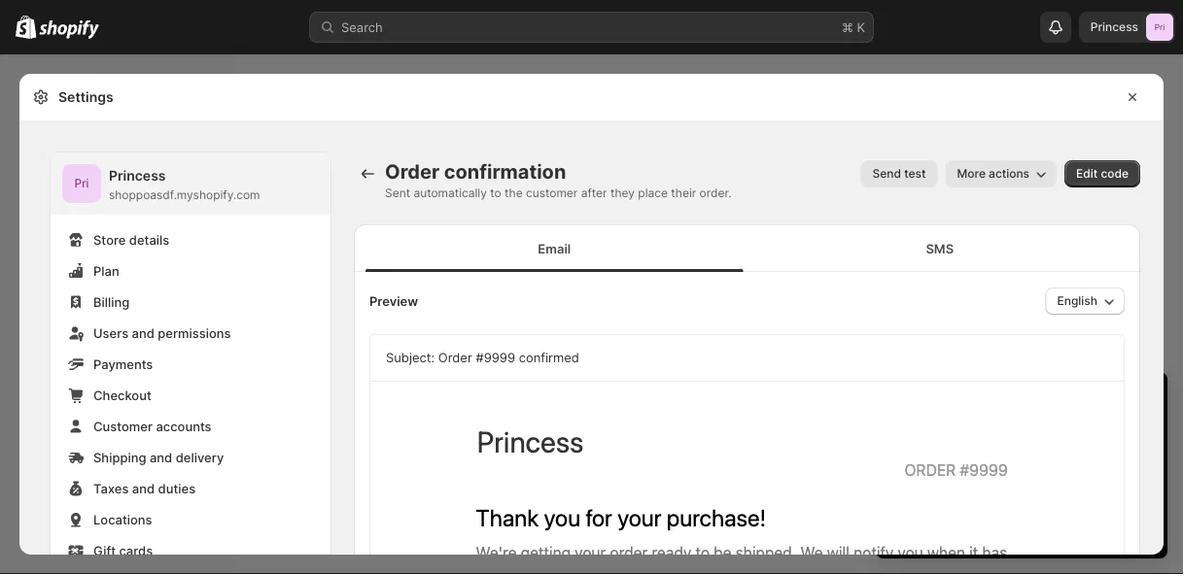 Task type: locate. For each thing, give the bounding box(es) containing it.
code
[[1101, 167, 1129, 181]]

shipping
[[93, 450, 146, 465]]

princess shoppoasdf.myshopify.com
[[109, 168, 260, 202]]

payments link
[[62, 351, 319, 378]]

princess left princess image
[[1091, 20, 1138, 34]]

order inside order confirmation sent automatically to the customer after they place their order.
[[385, 160, 440, 184]]

confirmation
[[444, 160, 566, 184]]

1 horizontal spatial shopify image
[[39, 20, 99, 39]]

app
[[938, 464, 961, 479]]

to inside order confirmation sent automatically to the customer after they place their order.
[[490, 186, 501, 200]]

and inside shipping and delivery link
[[150, 450, 172, 465]]

checkout link
[[62, 382, 319, 409]]

channels
[[53, 337, 104, 351]]

$50 app store credit link
[[911, 464, 1033, 479]]

to
[[490, 186, 501, 200], [1036, 464, 1048, 479]]

and inside taxes and duties link
[[132, 481, 155, 496]]

order left #9999
[[438, 350, 472, 366]]

store down $50 app store credit
[[950, 483, 981, 498]]

sales
[[19, 337, 50, 351]]

email button
[[362, 226, 747, 272]]

taxes and duties link
[[62, 475, 319, 503]]

cards
[[119, 543, 153, 558]]

users
[[93, 326, 128, 341]]

1 vertical spatial store
[[950, 483, 981, 498]]

1 vertical spatial settings
[[47, 538, 97, 553]]

settings down locations
[[47, 538, 97, 553]]

0 horizontal spatial princess
[[109, 168, 166, 184]]

plan link
[[62, 258, 319, 285]]

1 horizontal spatial princess
[[1091, 20, 1138, 34]]

store
[[964, 464, 995, 479], [950, 483, 981, 498]]

and for users
[[132, 326, 154, 341]]

store right app at the bottom right of the page
[[964, 464, 995, 479]]

shopify image
[[16, 15, 36, 39], [39, 20, 99, 39]]

sent
[[385, 186, 410, 200]]

locations
[[93, 512, 152, 527]]

tab list containing email
[[362, 225, 1133, 272]]

settings inside dialog
[[58, 89, 113, 105]]

edit code button
[[1065, 160, 1140, 188]]

to inside 'to customize your online store and add bonus features'
[[1036, 464, 1048, 479]]

sales channels button
[[12, 331, 222, 358]]

$50
[[911, 464, 935, 479]]

order
[[385, 160, 440, 184], [438, 350, 472, 366]]

settings up pri button
[[58, 89, 113, 105]]

0 vertical spatial princess
[[1091, 20, 1138, 34]]

customer
[[526, 186, 578, 200]]

1 horizontal spatial to
[[1036, 464, 1048, 479]]

and right users on the bottom of the page
[[132, 326, 154, 341]]

to up bonus
[[1036, 464, 1048, 479]]

plan
[[93, 263, 119, 279]]

and down customer accounts
[[150, 450, 172, 465]]

online
[[911, 483, 947, 498]]

taxes and duties
[[93, 481, 196, 496]]

actions
[[989, 167, 1030, 181]]

payments
[[93, 357, 153, 372]]

details
[[129, 232, 169, 247]]

order up sent
[[385, 160, 440, 184]]

0 vertical spatial store
[[964, 464, 995, 479]]

shipping and delivery link
[[62, 444, 319, 471]]

and
[[132, 326, 154, 341], [150, 450, 172, 465], [132, 481, 155, 496], [984, 483, 1007, 498]]

princess up shoppoasdf.myshopify.com
[[109, 168, 166, 184]]

email
[[538, 241, 571, 256]]

place
[[638, 186, 668, 200]]

0 vertical spatial order
[[385, 160, 440, 184]]

0 vertical spatial settings
[[58, 89, 113, 105]]

0 horizontal spatial to
[[490, 186, 501, 200]]

1 vertical spatial princess
[[109, 168, 166, 184]]

permissions
[[158, 326, 231, 341]]

princess for princess
[[1091, 20, 1138, 34]]

order confirmation sent automatically to the customer after they place their order.
[[385, 160, 731, 200]]

home link
[[12, 70, 222, 97]]

store inside 'to customize your online store and add bonus features'
[[950, 483, 981, 498]]

1 vertical spatial to
[[1036, 464, 1048, 479]]

to left the
[[490, 186, 501, 200]]

0 horizontal spatial shopify image
[[16, 15, 36, 39]]

tab list
[[362, 225, 1133, 272]]

and inside users and permissions link
[[132, 326, 154, 341]]

0 vertical spatial to
[[490, 186, 501, 200]]

more actions button
[[945, 160, 1057, 188]]

automatically
[[414, 186, 487, 200]]

and left add
[[984, 483, 1007, 498]]

princess inside princess shoppoasdf.myshopify.com
[[109, 168, 166, 184]]

edit
[[1076, 167, 1098, 181]]

features
[[1077, 483, 1126, 498]]

their
[[671, 186, 696, 200]]

settings
[[58, 89, 113, 105], [47, 538, 97, 553]]

accounts
[[156, 419, 212, 434]]

pri button
[[62, 164, 101, 203]]

and right 'taxes'
[[132, 481, 155, 496]]

home
[[47, 76, 82, 91]]



Task type: vqa. For each thing, say whether or not it's contained in the screenshot.
bottom products
no



Task type: describe. For each thing, give the bounding box(es) containing it.
settings link
[[12, 532, 222, 559]]

send
[[873, 167, 901, 181]]

users and permissions link
[[62, 320, 319, 347]]

send test
[[873, 167, 926, 181]]

checkout
[[93, 388, 151, 403]]

$50 app store credit
[[911, 464, 1033, 479]]

credit
[[998, 464, 1033, 479]]

billing link
[[62, 289, 319, 316]]

princess image
[[1146, 14, 1173, 41]]

sms button
[[747, 226, 1133, 272]]

discounts
[[47, 294, 107, 309]]

#9999
[[476, 350, 515, 366]]

edit code
[[1076, 167, 1129, 181]]

k
[[857, 19, 865, 35]]

⌘
[[842, 19, 853, 35]]

test
[[904, 167, 926, 181]]

subject:
[[386, 350, 435, 366]]

settings inside 'link'
[[47, 538, 97, 553]]

discounts link
[[12, 288, 222, 315]]

bonus
[[1036, 483, 1073, 498]]

sales channels
[[19, 337, 104, 351]]

the
[[505, 186, 523, 200]]

english button
[[1046, 288, 1125, 315]]

preview
[[369, 294, 418, 309]]

shoppoasdf.myshopify.com
[[109, 188, 260, 202]]

store details
[[93, 232, 169, 247]]

⌘ k
[[842, 19, 865, 35]]

sms
[[926, 241, 954, 256]]

store
[[93, 232, 126, 247]]

gift
[[93, 543, 116, 558]]

customer
[[93, 419, 153, 434]]

add
[[1010, 483, 1033, 498]]

search
[[341, 19, 383, 35]]

apps
[[19, 407, 49, 421]]

more
[[957, 167, 986, 181]]

and for taxes
[[132, 481, 155, 496]]

after
[[581, 186, 607, 200]]

1 day left in your trial element
[[876, 423, 1168, 559]]

gift cards link
[[62, 538, 319, 565]]

customize
[[1052, 464, 1113, 479]]

store details link
[[62, 227, 319, 254]]

apps button
[[12, 401, 222, 428]]

shipping and delivery
[[93, 450, 224, 465]]

princess for princess shoppoasdf.myshopify.com
[[109, 168, 166, 184]]

taxes
[[93, 481, 129, 496]]

customer accounts
[[93, 419, 212, 434]]

to customize your online store and add bonus features
[[911, 464, 1143, 498]]

they
[[610, 186, 635, 200]]

locations link
[[62, 506, 319, 534]]

and for shipping
[[150, 450, 172, 465]]

order.
[[700, 186, 731, 200]]

more actions
[[957, 167, 1030, 181]]

shop settings menu element
[[51, 153, 331, 575]]

billing
[[93, 295, 130, 310]]

users and permissions
[[93, 326, 231, 341]]

duties
[[158, 481, 196, 496]]

gift cards
[[93, 543, 153, 558]]

confirmed
[[519, 350, 579, 366]]

subject: order #9999 confirmed
[[386, 350, 579, 366]]

delivery
[[176, 450, 224, 465]]

settings dialog
[[19, 74, 1164, 575]]

and inside 'to customize your online store and add bonus features'
[[984, 483, 1007, 498]]

customer accounts link
[[62, 413, 319, 440]]

english
[[1057, 294, 1098, 308]]

princess image
[[62, 164, 101, 203]]

send test button
[[861, 160, 938, 188]]

tab list inside settings dialog
[[362, 225, 1133, 272]]

1 vertical spatial order
[[438, 350, 472, 366]]

your
[[1116, 464, 1143, 479]]



